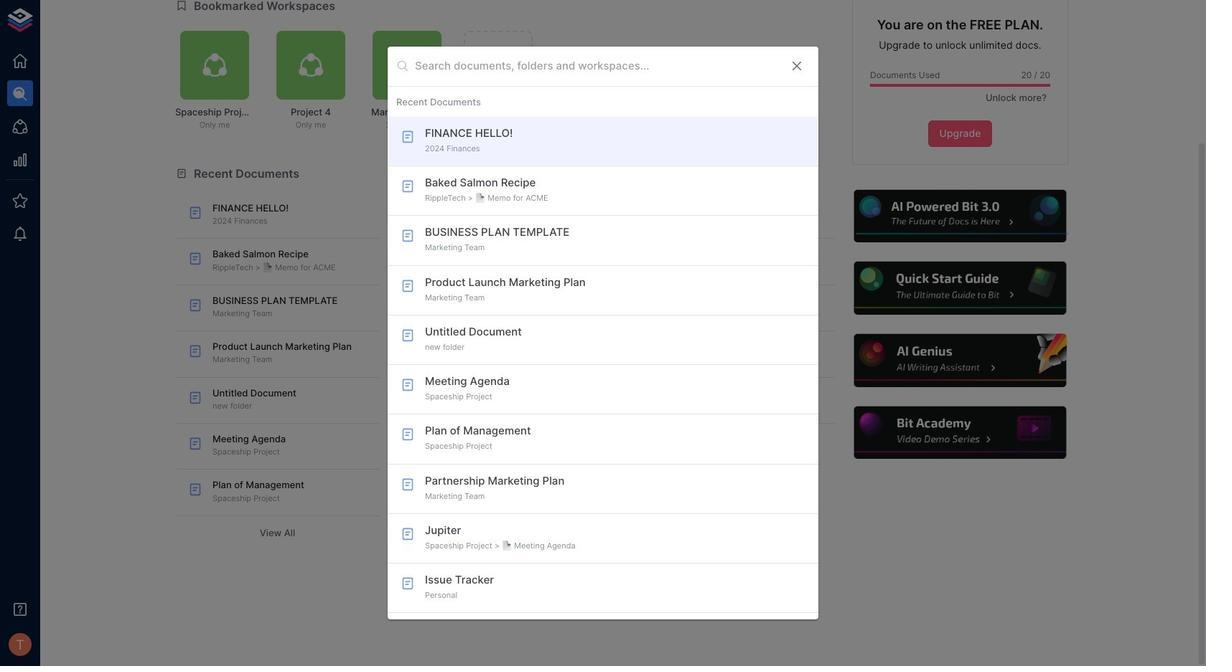 Task type: describe. For each thing, give the bounding box(es) containing it.
1 help image from the top
[[852, 188, 1068, 245]]

2 help image from the top
[[852, 260, 1068, 317]]



Task type: vqa. For each thing, say whether or not it's contained in the screenshot.
Go Back icon at the left of the page
no



Task type: locate. For each thing, give the bounding box(es) containing it.
Search documents, folders and workspaces... text field
[[415, 55, 778, 77]]

help image
[[852, 188, 1068, 245], [852, 260, 1068, 317], [852, 333, 1068, 390], [852, 405, 1068, 462]]

4 help image from the top
[[852, 405, 1068, 462]]

dialog
[[388, 47, 818, 620]]

3 help image from the top
[[852, 333, 1068, 390]]



